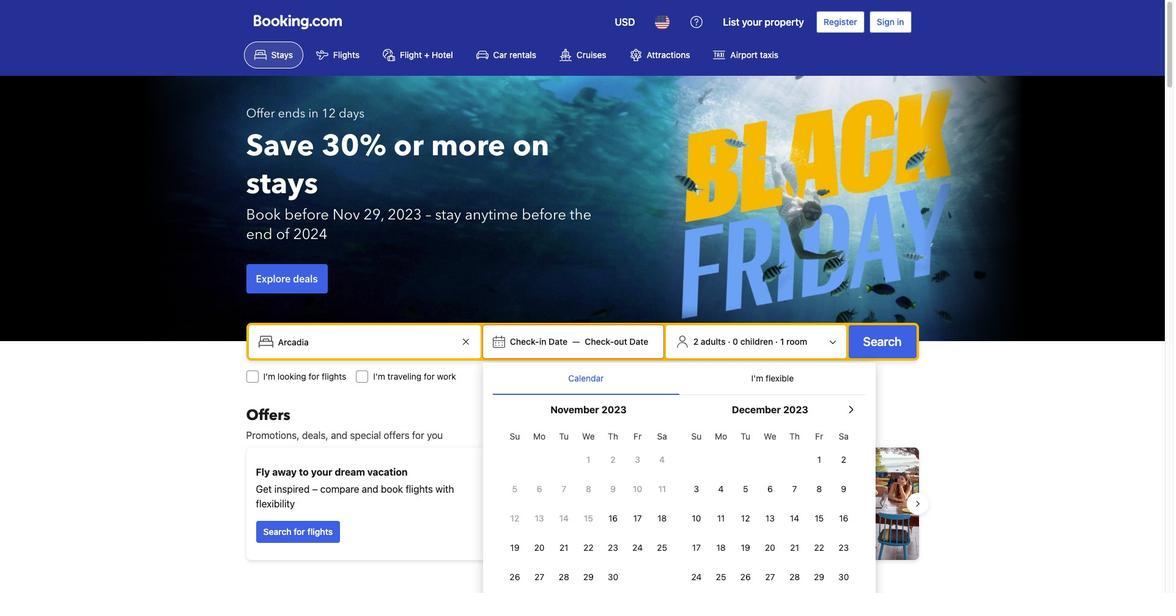 Task type: describe. For each thing, give the bounding box(es) containing it.
list your property link
[[716, 7, 811, 37]]

27 for 27 november 2023 checkbox
[[535, 572, 544, 582]]

12 inside offer ends in 12 days save 30% or more on stays book before nov 29, 2023 – stay anytime before the end of 2024
[[322, 105, 336, 122]]

29 November 2023 checkbox
[[576, 564, 601, 591]]

cruises
[[577, 50, 606, 60]]

3 for 3 option
[[694, 484, 699, 494]]

27 for 27 december 2023 option
[[765, 572, 775, 582]]

check-out date button
[[580, 331, 653, 353]]

2 adults · 0 children · 1 room button
[[671, 330, 841, 353]]

you
[[427, 430, 443, 441]]

property
[[765, 17, 804, 28]]

2 vertical spatial flights
[[307, 527, 333, 537]]

take your longest vacation yet image
[[809, 448, 919, 560]]

5 November 2023 checkbox
[[503, 476, 527, 503]]

adults
[[701, 336, 726, 347]]

1 before from the left
[[285, 205, 329, 225]]

11 for 11 november 2023 option
[[658, 484, 666, 494]]

29 December 2023 checkbox
[[807, 564, 832, 591]]

properties
[[632, 476, 678, 487]]

to
[[299, 467, 309, 478]]

12 for 12 checkbox
[[741, 513, 750, 523]]

nov
[[333, 205, 360, 225]]

16 for 16 option
[[839, 513, 848, 523]]

21 for 21 november 2023 checkbox
[[559, 542, 568, 553]]

7 November 2023 checkbox
[[552, 476, 576, 503]]

browse
[[597, 476, 630, 487]]

offers
[[246, 405, 290, 426]]

i'm traveling for work
[[373, 371, 456, 382]]

offers promotions, deals, and special offers for you
[[246, 405, 443, 441]]

register link
[[816, 11, 865, 33]]

taxis
[[760, 50, 779, 60]]

of
[[276, 224, 290, 245]]

stay inside "link"
[[631, 534, 648, 544]]

long-
[[717, 476, 741, 487]]

sa for december 2023
[[839, 431, 849, 442]]

i'm for i'm traveling for work
[[373, 371, 385, 382]]

21 December 2023 checkbox
[[782, 534, 807, 561]]

looking
[[278, 371, 306, 382]]

airport taxis link
[[703, 42, 789, 68]]

fly away to your dream vacation get inspired – compare and book flights with flexibility
[[256, 467, 454, 509]]

in for check-in date — check-out date
[[539, 336, 546, 347]]

6 December 2023 checkbox
[[758, 476, 782, 503]]

5 December 2023 checkbox
[[733, 476, 758, 503]]

list
[[723, 17, 740, 28]]

longest
[[645, 459, 681, 470]]

5 for the 5 december 2023 checkbox
[[743, 484, 748, 494]]

many
[[649, 491, 673, 502]]

15 for 15 'checkbox'
[[584, 513, 593, 523]]

mo for december
[[715, 431, 727, 442]]

13 for 13 december 2023 checkbox
[[766, 513, 775, 523]]

end
[[246, 224, 272, 245]]

november 2023
[[550, 404, 627, 415]]

20 November 2023 checkbox
[[527, 534, 552, 561]]

compare
[[320, 484, 359, 495]]

29 for the 29 november 2023 option
[[583, 572, 594, 582]]

24 for 24 november 2023 option
[[632, 542, 643, 553]]

region containing take your longest vacation yet
[[236, 443, 929, 565]]

get
[[256, 484, 272, 495]]

29 for 29 checkbox
[[814, 572, 824, 582]]

take
[[597, 459, 619, 470]]

work
[[437, 371, 456, 382]]

1 November 2023 checkbox
[[576, 446, 601, 473]]

airport taxis
[[730, 50, 779, 60]]

rentals
[[509, 50, 536, 60]]

14 for 14 checkbox
[[559, 513, 569, 523]]

22 December 2023 checkbox
[[807, 534, 832, 561]]

anytime
[[465, 205, 518, 225]]

2 check- from the left
[[585, 336, 614, 347]]

tu for december
[[741, 431, 750, 442]]

1 for november 2023
[[587, 454, 590, 465]]

flight + hotel
[[400, 50, 453, 60]]

monthly
[[597, 506, 633, 517]]

su for november
[[510, 431, 520, 442]]

car rentals
[[493, 50, 536, 60]]

attractions link
[[619, 42, 700, 68]]

book
[[246, 205, 281, 225]]

th for november 2023
[[608, 431, 618, 442]]

hotel
[[432, 50, 453, 60]]

6 for 6 option
[[537, 484, 542, 494]]

stay inside offer ends in 12 days save 30% or more on stays book before nov 29, 2023 – stay anytime before the end of 2024
[[435, 205, 461, 225]]

check-in date — check-out date
[[510, 336, 648, 347]]

14 November 2023 checkbox
[[552, 505, 576, 532]]

26 November 2023 checkbox
[[503, 564, 527, 591]]

24 for 24 option at the bottom
[[691, 572, 702, 582]]

november
[[550, 404, 599, 415]]

8 for the 8 december 2023 checkbox
[[817, 484, 822, 494]]

at
[[675, 491, 684, 502]]

11 November 2023 checkbox
[[650, 476, 674, 503]]

2023 inside offer ends in 12 days save 30% or more on stays book before nov 29, 2023 – stay anytime before the end of 2024
[[388, 205, 422, 225]]

fly
[[256, 467, 270, 478]]

28 November 2023 checkbox
[[552, 564, 576, 591]]

calendar button
[[493, 363, 679, 394]]

away
[[272, 467, 297, 478]]

with
[[436, 484, 454, 495]]

30%
[[322, 126, 386, 166]]

offer ends in 12 days save 30% or more on stays book before nov 29, 2023 – stay anytime before the end of 2024
[[246, 105, 591, 245]]

stays link
[[244, 42, 303, 68]]

sign in
[[877, 17, 904, 27]]

vacation inside fly away to your dream vacation get inspired – compare and book flights with flexibility
[[367, 467, 408, 478]]

fr for november 2023
[[634, 431, 642, 442]]

children
[[740, 336, 773, 347]]

17 December 2023 checkbox
[[684, 534, 709, 561]]

usd
[[615, 17, 635, 28]]

25 for 25 option
[[716, 572, 726, 582]]

23 for 23 option
[[608, 542, 618, 553]]

30 November 2023 checkbox
[[601, 564, 625, 591]]

17 November 2023 checkbox
[[625, 505, 650, 532]]

traveling
[[388, 371, 421, 382]]

inspired
[[274, 484, 310, 495]]

promotions,
[[246, 430, 299, 441]]

for right looking
[[309, 371, 319, 382]]

days
[[339, 105, 365, 122]]

12 December 2023 checkbox
[[733, 505, 758, 532]]

stays
[[246, 164, 318, 204]]

flights
[[333, 50, 360, 60]]

16 November 2023 checkbox
[[601, 505, 625, 532]]

find
[[605, 534, 622, 544]]

airport
[[730, 50, 758, 60]]

register
[[824, 17, 857, 27]]

19 for the 19 option
[[741, 542, 750, 553]]

usd button
[[607, 7, 642, 37]]

8 December 2023 checkbox
[[807, 476, 832, 503]]

16 for 16 checkbox
[[608, 513, 618, 523]]

2 November 2023 checkbox
[[601, 446, 625, 473]]

explore deals
[[256, 273, 318, 284]]

30 for 30 november 2023 checkbox
[[608, 572, 618, 582]]

deals
[[293, 273, 318, 284]]

i'm flexible
[[751, 373, 794, 383]]

2023 for december
[[783, 404, 808, 415]]

explore deals link
[[246, 264, 328, 294]]

search button
[[849, 325, 916, 358]]

20 for 20 option
[[765, 542, 775, 553]]

th for december 2023
[[790, 431, 800, 442]]

10 for 10 option
[[692, 513, 701, 523]]

15 for 15 option in the bottom of the page
[[815, 513, 824, 523]]

19 November 2023 checkbox
[[503, 534, 527, 561]]

2 inside button
[[693, 336, 699, 347]]

4 for 4 checkbox
[[718, 484, 724, 494]]

Where are you going? field
[[273, 331, 459, 353]]

26 for 26 december 2023 "checkbox"
[[740, 572, 751, 582]]

term
[[597, 491, 618, 502]]

2 adults · 0 children · 1 room
[[693, 336, 807, 347]]

16 December 2023 checkbox
[[832, 505, 856, 532]]

4 for 4 november 2023 checkbox
[[659, 454, 665, 465]]

save
[[246, 126, 314, 166]]

book
[[381, 484, 403, 495]]

26 for 26 'checkbox'
[[510, 572, 520, 582]]

30 for 30 option
[[839, 572, 849, 582]]

3 November 2023 checkbox
[[625, 446, 650, 473]]

your for property
[[742, 17, 762, 28]]

19 for 19 checkbox
[[510, 542, 520, 553]]

27 November 2023 checkbox
[[527, 564, 552, 591]]

24 November 2023 checkbox
[[625, 534, 650, 561]]

28 for 28 november 2023 option
[[559, 572, 569, 582]]

ends
[[278, 105, 305, 122]]

14 for the 14 checkbox
[[790, 513, 799, 523]]

8 November 2023 checkbox
[[576, 476, 601, 503]]

+
[[424, 50, 430, 60]]

i'm for i'm flexible
[[751, 373, 763, 383]]

—
[[572, 336, 580, 347]]

cruises link
[[549, 42, 617, 68]]

in for sign in
[[897, 17, 904, 27]]



Task type: locate. For each thing, give the bounding box(es) containing it.
18 left the 19 option
[[716, 542, 726, 553]]

0 horizontal spatial 6
[[537, 484, 542, 494]]

1 27 from the left
[[535, 572, 544, 582]]

6 inside checkbox
[[767, 484, 773, 494]]

offer
[[246, 105, 275, 122]]

6 left 7 option
[[767, 484, 773, 494]]

11 inside option
[[658, 484, 666, 494]]

7
[[562, 484, 566, 494], [792, 484, 797, 494]]

– right 29,
[[425, 205, 431, 225]]

and inside the offers promotions, deals, and special offers for you
[[331, 430, 347, 441]]

1 vertical spatial 17
[[692, 542, 701, 553]]

1 9 from the left
[[610, 484, 616, 494]]

23 for 23 december 2023 option
[[839, 542, 849, 553]]

1 vertical spatial flights
[[406, 484, 433, 495]]

17
[[633, 513, 642, 523], [692, 542, 701, 553]]

0 horizontal spatial th
[[608, 431, 618, 442]]

search for flights
[[263, 527, 333, 537]]

12 November 2023 checkbox
[[503, 505, 527, 532]]

10 for 10 november 2023 option at the right bottom
[[633, 484, 642, 494]]

27 right 26 december 2023 "checkbox"
[[765, 572, 775, 582]]

1 28 from the left
[[559, 572, 569, 582]]

7 inside option
[[792, 484, 797, 494]]

1 horizontal spatial 23
[[839, 542, 849, 553]]

1 horizontal spatial 11
[[717, 513, 725, 523]]

28 December 2023 checkbox
[[782, 564, 807, 591]]

0 horizontal spatial and
[[331, 430, 347, 441]]

tab list
[[493, 363, 866, 396]]

30 inside checkbox
[[608, 572, 618, 582]]

0 horizontal spatial stay
[[435, 205, 461, 225]]

25
[[657, 542, 667, 553], [716, 572, 726, 582]]

1 horizontal spatial date
[[630, 336, 648, 347]]

before down stays
[[285, 205, 329, 225]]

26 inside 'checkbox'
[[510, 572, 520, 582]]

2 horizontal spatial in
[[897, 17, 904, 27]]

24 inside 24 option
[[691, 572, 702, 582]]

1 15 from the left
[[584, 513, 593, 523]]

check-in date button
[[505, 331, 572, 353]]

27 December 2023 checkbox
[[758, 564, 782, 591]]

15 November 2023 checkbox
[[576, 505, 601, 532]]

0 horizontal spatial ·
[[728, 336, 731, 347]]

1 fr from the left
[[634, 431, 642, 442]]

7 right 6 option
[[562, 484, 566, 494]]

1 sa from the left
[[657, 431, 667, 442]]

4 right offering at bottom
[[718, 484, 724, 494]]

9 left stays,
[[610, 484, 616, 494]]

17 left 18 december 2023 checkbox
[[692, 542, 701, 553]]

10 November 2023 checkbox
[[625, 476, 650, 503]]

5 inside 5 november 2023 checkbox
[[512, 484, 517, 494]]

dream
[[335, 467, 365, 478]]

0 horizontal spatial 3
[[635, 454, 640, 465]]

flight + hotel link
[[372, 42, 463, 68]]

25 right 24 option at the bottom
[[716, 572, 726, 582]]

flights link
[[306, 42, 370, 68]]

0 horizontal spatial su
[[510, 431, 520, 442]]

25 for 25 november 2023 'checkbox' on the right of page
[[657, 542, 667, 553]]

0 vertical spatial 24
[[632, 542, 643, 553]]

2 left adults
[[693, 336, 699, 347]]

sa
[[657, 431, 667, 442], [839, 431, 849, 442]]

date left —
[[549, 336, 568, 347]]

13 December 2023 checkbox
[[758, 505, 782, 532]]

grid for december
[[684, 424, 856, 593]]

vacation inside "take your longest vacation yet browse properties offering long- term stays, many at reduced monthly rates."
[[683, 459, 723, 470]]

25 December 2023 checkbox
[[709, 564, 733, 591]]

1 26 from the left
[[510, 572, 520, 582]]

1 horizontal spatial 28
[[789, 572, 800, 582]]

3 December 2023 checkbox
[[684, 476, 709, 503]]

1 7 from the left
[[562, 484, 566, 494]]

0 horizontal spatial fr
[[634, 431, 642, 442]]

0 vertical spatial –
[[425, 205, 431, 225]]

0 horizontal spatial 18
[[658, 513, 667, 523]]

0 horizontal spatial 7
[[562, 484, 566, 494]]

– inside fly away to your dream vacation get inspired – compare and book flights with flexibility
[[312, 484, 318, 495]]

1 left take
[[587, 454, 590, 465]]

2 tu from the left
[[741, 431, 750, 442]]

2023 right 29,
[[388, 205, 422, 225]]

24 right a
[[632, 542, 643, 553]]

1 horizontal spatial –
[[425, 205, 431, 225]]

2 5 from the left
[[743, 484, 748, 494]]

your inside fly away to your dream vacation get inspired – compare and book flights with flexibility
[[311, 467, 332, 478]]

fr up 1 december 2023 checkbox
[[815, 431, 823, 442]]

28 right 27 december 2023 option
[[789, 572, 800, 582]]

19 inside option
[[741, 542, 750, 553]]

room
[[786, 336, 807, 347]]

0 horizontal spatial 27
[[535, 572, 544, 582]]

sa for november 2023
[[657, 431, 667, 442]]

30 December 2023 checkbox
[[832, 564, 856, 591]]

2 fr from the left
[[815, 431, 823, 442]]

2 14 from the left
[[790, 513, 799, 523]]

1 check- from the left
[[510, 336, 539, 347]]

8 right 7 option
[[817, 484, 822, 494]]

25 November 2023 checkbox
[[650, 534, 674, 561]]

8
[[586, 484, 591, 494], [817, 484, 822, 494]]

0 horizontal spatial 8
[[586, 484, 591, 494]]

1 for december 2023
[[817, 454, 821, 465]]

tab list containing calendar
[[493, 363, 866, 396]]

and left book at the left bottom of the page
[[362, 484, 378, 495]]

1 · from the left
[[728, 336, 731, 347]]

23 left a
[[608, 542, 618, 553]]

8 left term
[[586, 484, 591, 494]]

0 vertical spatial search
[[863, 335, 902, 349]]

10 left many
[[633, 484, 642, 494]]

1 vertical spatial 24
[[691, 572, 702, 582]]

0 horizontal spatial 2023
[[388, 205, 422, 225]]

14 right 13 december 2023 checkbox
[[790, 513, 799, 523]]

1 horizontal spatial 25
[[716, 572, 726, 582]]

mo for november
[[533, 431, 546, 442]]

4 December 2023 checkbox
[[709, 476, 733, 503]]

29 inside checkbox
[[814, 572, 824, 582]]

20 right the 19 option
[[765, 542, 775, 553]]

15 right the 14 checkbox
[[815, 513, 824, 523]]

for left work at the left of the page
[[424, 371, 435, 382]]

1 23 from the left
[[608, 542, 618, 553]]

21 right 20 checkbox
[[559, 542, 568, 553]]

region
[[236, 443, 929, 565]]

1 horizontal spatial 13
[[766, 513, 775, 523]]

19 December 2023 checkbox
[[733, 534, 758, 561]]

0 vertical spatial 10
[[633, 484, 642, 494]]

stays,
[[620, 491, 646, 502]]

23 December 2023 checkbox
[[832, 534, 856, 561]]

16 up find
[[608, 513, 618, 523]]

in inside offer ends in 12 days save 30% or more on stays book before nov 29, 2023 – stay anytime before the end of 2024
[[308, 105, 319, 122]]

· right children
[[775, 336, 778, 347]]

19 inside checkbox
[[510, 542, 520, 553]]

17 inside checkbox
[[633, 513, 642, 523]]

search for flights link
[[256, 521, 340, 543]]

1 22 from the left
[[583, 542, 594, 553]]

vacation
[[683, 459, 723, 470], [367, 467, 408, 478]]

0 horizontal spatial 17
[[633, 513, 642, 523]]

17 inside checkbox
[[692, 542, 701, 553]]

fr up 3 november 2023 checkbox
[[634, 431, 642, 442]]

search for search
[[863, 335, 902, 349]]

21 right 20 option
[[790, 542, 799, 553]]

0 horizontal spatial 2
[[611, 454, 616, 465]]

1 horizontal spatial your
[[622, 459, 643, 470]]

flights left with
[[406, 484, 433, 495]]

5 for 5 november 2023 checkbox
[[512, 484, 517, 494]]

21 inside checkbox
[[559, 542, 568, 553]]

i'm looking for flights
[[263, 371, 346, 382]]

1 5 from the left
[[512, 484, 517, 494]]

1 horizontal spatial 16
[[839, 513, 848, 523]]

1 horizontal spatial 17
[[692, 542, 701, 553]]

2 December 2023 checkbox
[[832, 446, 856, 473]]

2024
[[293, 224, 327, 245]]

search inside "search for flights" link
[[263, 527, 291, 537]]

date right 'out'
[[630, 336, 648, 347]]

your right to on the bottom
[[311, 467, 332, 478]]

22 inside checkbox
[[814, 542, 824, 553]]

24
[[632, 542, 643, 553], [691, 572, 702, 582]]

more
[[431, 126, 505, 166]]

i'm inside i'm flexible button
[[751, 373, 763, 383]]

0 horizontal spatial 15
[[584, 513, 593, 523]]

1 20 from the left
[[534, 542, 545, 553]]

for down flexibility
[[294, 527, 305, 537]]

27 inside checkbox
[[535, 572, 544, 582]]

0 horizontal spatial 29
[[583, 572, 594, 582]]

for
[[309, 371, 319, 382], [424, 371, 435, 382], [412, 430, 424, 441], [294, 527, 305, 537]]

0 horizontal spatial 16
[[608, 513, 618, 523]]

7 left the 8 december 2023 checkbox
[[792, 484, 797, 494]]

before
[[285, 205, 329, 225], [522, 205, 566, 225]]

i'm
[[263, 371, 275, 382]]

5
[[512, 484, 517, 494], [743, 484, 748, 494]]

fr for december 2023
[[815, 431, 823, 442]]

and inside fly away to your dream vacation get inspired – compare and book flights with flexibility
[[362, 484, 378, 495]]

12 for 12 november 2023 checkbox on the left bottom
[[510, 513, 519, 523]]

2 before from the left
[[522, 205, 566, 225]]

1 vertical spatial 25
[[716, 572, 726, 582]]

18 for 18 december 2023 checkbox
[[716, 542, 726, 553]]

2 right 1 december 2023 checkbox
[[841, 454, 846, 465]]

0 horizontal spatial 4
[[659, 454, 665, 465]]

0 horizontal spatial we
[[582, 431, 595, 442]]

16
[[608, 513, 618, 523], [839, 513, 848, 523]]

deals,
[[302, 430, 328, 441]]

9 November 2023 checkbox
[[601, 476, 625, 503]]

fly away to your dream vacation image
[[482, 461, 568, 547]]

11 inside "option"
[[717, 513, 725, 523]]

0 horizontal spatial 26
[[510, 572, 520, 582]]

23 right 22 checkbox
[[839, 542, 849, 553]]

0 horizontal spatial in
[[308, 105, 319, 122]]

car rentals link
[[466, 42, 547, 68]]

grid
[[503, 424, 674, 591], [684, 424, 856, 593]]

15 December 2023 checkbox
[[807, 505, 832, 532]]

1 vertical spatial 3
[[694, 484, 699, 494]]

su for december
[[691, 431, 702, 442]]

we up 1 november 2023 checkbox
[[582, 431, 595, 442]]

we down december 2023
[[764, 431, 776, 442]]

1 horizontal spatial stay
[[631, 534, 648, 544]]

23 November 2023 checkbox
[[601, 534, 625, 561]]

1 horizontal spatial 1
[[780, 336, 784, 347]]

6 right 5 november 2023 checkbox
[[537, 484, 542, 494]]

19 right 18 december 2023 checkbox
[[741, 542, 750, 553]]

search inside 'search' button
[[863, 335, 902, 349]]

1 tu from the left
[[559, 431, 569, 442]]

27 right 26 'checkbox'
[[535, 572, 544, 582]]

stay right a
[[631, 534, 648, 544]]

18
[[658, 513, 667, 523], [716, 542, 726, 553]]

1 horizontal spatial 21
[[790, 542, 799, 553]]

4 inside 4 november 2023 checkbox
[[659, 454, 665, 465]]

1 th from the left
[[608, 431, 618, 442]]

26
[[510, 572, 520, 582], [740, 572, 751, 582]]

1 horizontal spatial 20
[[765, 542, 775, 553]]

6 November 2023 checkbox
[[527, 476, 552, 503]]

30 right the 29 november 2023 option
[[608, 572, 618, 582]]

stays
[[271, 50, 293, 60]]

5 inside checkbox
[[743, 484, 748, 494]]

20 right 19 checkbox
[[534, 542, 545, 553]]

in left —
[[539, 336, 546, 347]]

1 horizontal spatial we
[[764, 431, 776, 442]]

17 for 17 checkbox at the bottom right of page
[[692, 542, 701, 553]]

26 inside "checkbox"
[[740, 572, 751, 582]]

1 horizontal spatial su
[[691, 431, 702, 442]]

1 mo from the left
[[533, 431, 546, 442]]

fr
[[634, 431, 642, 442], [815, 431, 823, 442]]

1 inside 1 november 2023 checkbox
[[587, 454, 590, 465]]

2 su from the left
[[691, 431, 702, 442]]

take your longest vacation yet browse properties offering long- term stays, many at reduced monthly rates.
[[597, 459, 741, 517]]

1 vertical spatial in
[[308, 105, 319, 122]]

1 8 from the left
[[586, 484, 591, 494]]

11 December 2023 checkbox
[[709, 505, 733, 532]]

1 inside 1 december 2023 checkbox
[[817, 454, 821, 465]]

3 inside checkbox
[[635, 454, 640, 465]]

22 for 22 checkbox
[[814, 542, 824, 553]]

your right take
[[622, 459, 643, 470]]

and right deals,
[[331, 430, 347, 441]]

0 vertical spatial 18
[[658, 513, 667, 523]]

1 16 from the left
[[608, 513, 618, 523]]

4 inside 4 checkbox
[[718, 484, 724, 494]]

16 right 15 option in the bottom of the page
[[839, 513, 848, 523]]

check- left —
[[510, 336, 539, 347]]

2 9 from the left
[[841, 484, 846, 494]]

1 horizontal spatial search
[[863, 335, 902, 349]]

1 horizontal spatial 19
[[741, 542, 750, 553]]

2 inside checkbox
[[841, 454, 846, 465]]

0 horizontal spatial 20
[[534, 542, 545, 553]]

14 left 15 'checkbox'
[[559, 513, 569, 523]]

10 down the reduced
[[692, 513, 701, 523]]

18 down many
[[658, 513, 667, 523]]

26 December 2023 checkbox
[[733, 564, 758, 591]]

4 up properties
[[659, 454, 665, 465]]

2 th from the left
[[790, 431, 800, 442]]

1 19 from the left
[[510, 542, 520, 553]]

15 inside 'checkbox'
[[584, 513, 593, 523]]

6 inside option
[[537, 484, 542, 494]]

5 right long- on the bottom of the page
[[743, 484, 748, 494]]

7 inside "option"
[[562, 484, 566, 494]]

11 right 10 option
[[717, 513, 725, 523]]

16 inside option
[[839, 513, 848, 523]]

2 27 from the left
[[765, 572, 775, 582]]

2 for november 2023
[[611, 454, 616, 465]]

26 left 27 november 2023 checkbox
[[510, 572, 520, 582]]

reduced
[[687, 491, 723, 502]]

1 su from the left
[[510, 431, 520, 442]]

28 inside option
[[559, 572, 569, 582]]

20 December 2023 checkbox
[[758, 534, 782, 561]]

7 December 2023 checkbox
[[782, 476, 807, 503]]

1 vertical spatial stay
[[631, 534, 648, 544]]

24 left 25 option
[[691, 572, 702, 582]]

30 inside option
[[839, 572, 849, 582]]

12 right 11 "option"
[[741, 513, 750, 523]]

for left you
[[412, 430, 424, 441]]

sa up 4 november 2023 checkbox
[[657, 431, 667, 442]]

th up the 2 november 2023 checkbox
[[608, 431, 618, 442]]

18 inside option
[[658, 513, 667, 523]]

22 November 2023 checkbox
[[576, 534, 601, 561]]

8 inside the 8 december 2023 checkbox
[[817, 484, 822, 494]]

0 vertical spatial stay
[[435, 205, 461, 225]]

flexible
[[766, 373, 794, 383]]

0 vertical spatial 4
[[659, 454, 665, 465]]

1 we from the left
[[582, 431, 595, 442]]

1 grid from the left
[[503, 424, 674, 591]]

mo up "yet"
[[715, 431, 727, 442]]

– right inspired
[[312, 484, 318, 495]]

search
[[863, 335, 902, 349], [263, 527, 291, 537]]

1 vertical spatial 11
[[717, 513, 725, 523]]

15 left 16 checkbox
[[584, 513, 593, 523]]

0 horizontal spatial 22
[[583, 542, 594, 553]]

1 December 2023 checkbox
[[807, 446, 832, 473]]

1 horizontal spatial 30
[[839, 572, 849, 582]]

2 29 from the left
[[814, 572, 824, 582]]

1 horizontal spatial 27
[[765, 572, 775, 582]]

we for november
[[582, 431, 595, 442]]

tu for november
[[559, 431, 569, 442]]

28
[[559, 572, 569, 582], [789, 572, 800, 582]]

2 6 from the left
[[767, 484, 773, 494]]

th down december 2023
[[790, 431, 800, 442]]

25 inside 25 november 2023 'checkbox'
[[657, 542, 667, 553]]

on
[[513, 126, 549, 166]]

1 horizontal spatial i'm
[[751, 373, 763, 383]]

0 vertical spatial and
[[331, 430, 347, 441]]

2 23 from the left
[[839, 542, 849, 553]]

the
[[570, 205, 591, 225]]

8 for 8 option
[[586, 484, 591, 494]]

1 vertical spatial –
[[312, 484, 318, 495]]

2023 down flexible
[[783, 404, 808, 415]]

your inside "take your longest vacation yet browse properties offering long- term stays, many at reduced monthly rates."
[[622, 459, 643, 470]]

2 28 from the left
[[789, 572, 800, 582]]

2 13 from the left
[[766, 513, 775, 523]]

– inside offer ends in 12 days save 30% or more on stays book before nov 29, 2023 – stay anytime before the end of 2024
[[425, 205, 431, 225]]

16 inside checkbox
[[608, 513, 618, 523]]

8 inside 8 option
[[586, 484, 591, 494]]

1 horizontal spatial 10
[[692, 513, 701, 523]]

3 inside option
[[694, 484, 699, 494]]

21
[[559, 542, 568, 553], [790, 542, 799, 553]]

13 November 2023 checkbox
[[527, 505, 552, 532]]

1 horizontal spatial th
[[790, 431, 800, 442]]

18 November 2023 checkbox
[[650, 505, 674, 532]]

19 left 20 checkbox
[[510, 542, 520, 553]]

for inside the offers promotions, deals, and special offers for you
[[412, 430, 424, 441]]

0 horizontal spatial 1
[[587, 454, 590, 465]]

2 7 from the left
[[792, 484, 797, 494]]

24 inside 24 november 2023 option
[[632, 542, 643, 553]]

2 mo from the left
[[715, 431, 727, 442]]

1 horizontal spatial 2023
[[602, 404, 627, 415]]

3 right the 2 november 2023 checkbox
[[635, 454, 640, 465]]

22 inside option
[[583, 542, 594, 553]]

0 horizontal spatial 9
[[610, 484, 616, 494]]

12 left days
[[322, 105, 336, 122]]

1 horizontal spatial 6
[[767, 484, 773, 494]]

1 left 2 december 2023 checkbox
[[817, 454, 821, 465]]

flights
[[322, 371, 346, 382], [406, 484, 433, 495], [307, 527, 333, 537]]

3 for 3 november 2023 checkbox
[[635, 454, 640, 465]]

2 15 from the left
[[815, 513, 824, 523]]

1 horizontal spatial 7
[[792, 484, 797, 494]]

18 December 2023 checkbox
[[709, 534, 733, 561]]

2 horizontal spatial 2
[[841, 454, 846, 465]]

1 21 from the left
[[559, 542, 568, 553]]

0 horizontal spatial sa
[[657, 431, 667, 442]]

0 horizontal spatial your
[[311, 467, 332, 478]]

search for search for flights
[[263, 527, 291, 537]]

3 right 'at'
[[694, 484, 699, 494]]

0 horizontal spatial date
[[549, 336, 568, 347]]

1 horizontal spatial before
[[522, 205, 566, 225]]

2 we from the left
[[764, 431, 776, 442]]

20 inside 20 option
[[765, 542, 775, 553]]

0 horizontal spatial 30
[[608, 572, 618, 582]]

we for december
[[764, 431, 776, 442]]

special
[[350, 430, 381, 441]]

or
[[394, 126, 424, 166]]

1 horizontal spatial sa
[[839, 431, 849, 442]]

2 30 from the left
[[839, 572, 849, 582]]

mo up 6 option
[[533, 431, 546, 442]]

28 for 28 option
[[789, 572, 800, 582]]

25 right 24 november 2023 option
[[657, 542, 667, 553]]

9 December 2023 checkbox
[[832, 476, 856, 503]]

explore
[[256, 273, 291, 284]]

4 November 2023 checkbox
[[650, 446, 674, 473]]

in right "sign"
[[897, 17, 904, 27]]

flights down compare
[[307, 527, 333, 537]]

12 left 13 checkbox
[[510, 513, 519, 523]]

1 horizontal spatial 12
[[510, 513, 519, 523]]

sign
[[877, 17, 895, 27]]

28 right 27 november 2023 checkbox
[[559, 572, 569, 582]]

22 for 22 option
[[583, 542, 594, 553]]

25 inside 25 option
[[716, 572, 726, 582]]

0
[[733, 336, 738, 347]]

1 29 from the left
[[583, 572, 594, 582]]

december 2023
[[732, 404, 808, 415]]

0 vertical spatial 3
[[635, 454, 640, 465]]

2 22 from the left
[[814, 542, 824, 553]]

10 December 2023 checkbox
[[684, 505, 709, 532]]

2 19 from the left
[[741, 542, 750, 553]]

out
[[614, 336, 627, 347]]

tu down november
[[559, 431, 569, 442]]

·
[[728, 336, 731, 347], [775, 336, 778, 347]]

1 horizontal spatial vacation
[[683, 459, 723, 470]]

1 horizontal spatial 9
[[841, 484, 846, 494]]

29 inside option
[[583, 572, 594, 582]]

grid for november
[[503, 424, 674, 591]]

flights right looking
[[322, 371, 346, 382]]

20 inside 20 checkbox
[[534, 542, 545, 553]]

7 for 7 option
[[792, 484, 797, 494]]

11 left 'at'
[[658, 484, 666, 494]]

0 horizontal spatial mo
[[533, 431, 546, 442]]

0 vertical spatial 17
[[633, 513, 642, 523]]

1 date from the left
[[549, 336, 568, 347]]

2 16 from the left
[[839, 513, 848, 523]]

7 for 7 november 2023 "option"
[[562, 484, 566, 494]]

21 for 21 december 2023 option
[[790, 542, 799, 553]]

2
[[693, 336, 699, 347], [611, 454, 616, 465], [841, 454, 846, 465]]

27 inside option
[[765, 572, 775, 582]]

13 left 14 checkbox
[[535, 513, 544, 523]]

sa up 2 december 2023 checkbox
[[839, 431, 849, 442]]

· left "0"
[[728, 336, 731, 347]]

1 inside 2 adults · 0 children · 1 room button
[[780, 336, 784, 347]]

6 for 6 checkbox
[[767, 484, 773, 494]]

2 horizontal spatial 2023
[[783, 404, 808, 415]]

1 left room
[[780, 336, 784, 347]]

progress bar
[[565, 570, 600, 575]]

i'm left traveling
[[373, 371, 385, 382]]

attractions
[[647, 50, 690, 60]]

0 horizontal spatial 23
[[608, 542, 618, 553]]

1 horizontal spatial 8
[[817, 484, 822, 494]]

26 right 25 option
[[740, 572, 751, 582]]

13 right 12 checkbox
[[766, 513, 775, 523]]

1 horizontal spatial and
[[362, 484, 378, 495]]

2 for december 2023
[[841, 454, 846, 465]]

vacation up book at the left bottom of the page
[[367, 467, 408, 478]]

21 inside option
[[790, 542, 799, 553]]

29 right 28 november 2023 option
[[583, 572, 594, 582]]

21 November 2023 checkbox
[[552, 534, 576, 561]]

0 horizontal spatial 13
[[535, 513, 544, 523]]

your right list
[[742, 17, 762, 28]]

28 inside option
[[789, 572, 800, 582]]

2 21 from the left
[[790, 542, 799, 553]]

before left "the"
[[522, 205, 566, 225]]

booking.com image
[[253, 15, 342, 29]]

2 sa from the left
[[839, 431, 849, 442]]

20 for 20 checkbox
[[534, 542, 545, 553]]

tu down "december"
[[741, 431, 750, 442]]

0 horizontal spatial vacation
[[367, 467, 408, 478]]

1 horizontal spatial 2
[[693, 336, 699, 347]]

1 14 from the left
[[559, 513, 569, 523]]

find a stay link
[[597, 528, 655, 550]]

0 vertical spatial flights
[[322, 371, 346, 382]]

2023 for november
[[602, 404, 627, 415]]

17 down stays,
[[633, 513, 642, 523]]

0 horizontal spatial tu
[[559, 431, 569, 442]]

2 8 from the left
[[817, 484, 822, 494]]

calendar
[[568, 373, 604, 383]]

2 grid from the left
[[684, 424, 856, 593]]

2 date from the left
[[630, 336, 648, 347]]

offers
[[384, 430, 410, 441]]

1 13 from the left
[[535, 513, 544, 523]]

9 right the 8 december 2023 checkbox
[[841, 484, 846, 494]]

2 20 from the left
[[765, 542, 775, 553]]

29 right 28 option
[[814, 572, 824, 582]]

22 right 21 november 2023 checkbox
[[583, 542, 594, 553]]

flight
[[400, 50, 422, 60]]

14 December 2023 checkbox
[[782, 505, 807, 532]]

0 vertical spatial 25
[[657, 542, 667, 553]]

and
[[331, 430, 347, 441], [362, 484, 378, 495]]

flights inside fly away to your dream vacation get inspired – compare and book flights with flexibility
[[406, 484, 433, 495]]

your
[[742, 17, 762, 28], [622, 459, 643, 470], [311, 467, 332, 478]]

1 horizontal spatial check-
[[585, 336, 614, 347]]

18 for 18 option
[[658, 513, 667, 523]]

1 vertical spatial search
[[263, 527, 291, 537]]

1 30 from the left
[[608, 572, 618, 582]]

0 horizontal spatial 19
[[510, 542, 520, 553]]

11 for 11 "option"
[[717, 513, 725, 523]]

14
[[559, 513, 569, 523], [790, 513, 799, 523]]

15 inside option
[[815, 513, 824, 523]]

18 inside checkbox
[[716, 542, 726, 553]]

1 horizontal spatial in
[[539, 336, 546, 347]]

2 · from the left
[[775, 336, 778, 347]]

offering
[[680, 476, 715, 487]]

your for longest
[[622, 459, 643, 470]]

0 horizontal spatial 11
[[658, 484, 666, 494]]

0 horizontal spatial 14
[[559, 513, 569, 523]]

24 December 2023 checkbox
[[684, 564, 709, 591]]

december
[[732, 404, 781, 415]]

1 6 from the left
[[537, 484, 542, 494]]

flexibility
[[256, 498, 295, 509]]

1 vertical spatial 18
[[716, 542, 726, 553]]

13 for 13 checkbox
[[535, 513, 544, 523]]

2 inside checkbox
[[611, 454, 616, 465]]

2 26 from the left
[[740, 572, 751, 582]]

i'm left flexible
[[751, 373, 763, 383]]

17 for 17 november 2023 checkbox
[[633, 513, 642, 523]]

su up 5 november 2023 checkbox
[[510, 431, 520, 442]]



Task type: vqa. For each thing, say whether or not it's contained in the screenshot.
Search to the left
yes



